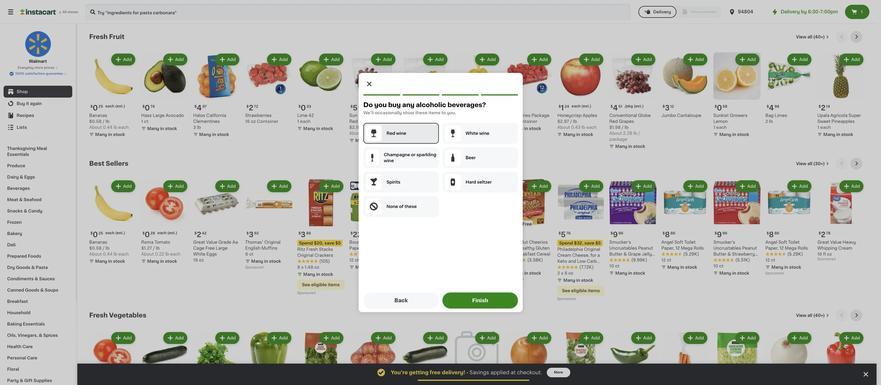 Task type: describe. For each thing, give the bounding box(es) containing it.
$0.25 each (estimated) element for 2
[[89, 229, 137, 239]]

items inside do you buy any alcoholic beverages? we'll occasionally show these items to you.
[[429, 111, 441, 115]]

bag inside "bag limes 2 lb"
[[766, 113, 774, 118]]

globe
[[639, 113, 651, 118]]

store
[[34, 66, 43, 69]]

condiments & sauces link
[[4, 273, 72, 285]]

butter for smucker's uncrustables peanut butter & strawberry jam sandwich
[[714, 252, 727, 256]]

$ inside $ 3 88
[[299, 232, 301, 235]]

any
[[403, 102, 415, 108]]

product group containing 1
[[558, 52, 605, 139]]

/ up 2.4
[[362, 125, 363, 129]]

12 inside raspberries package 12 oz container
[[506, 119, 510, 124]]

25 for $ 0 25
[[99, 232, 103, 235]]

cantaloupe
[[678, 113, 702, 118]]

1 86 from the left
[[671, 232, 676, 235]]

1 inside 1 button
[[862, 10, 864, 14]]

x for 3
[[301, 265, 304, 269]]

original for cheese,
[[585, 247, 601, 251]]

service type group
[[639, 6, 722, 18]]

delivery button
[[639, 6, 677, 18]]

(est.) for $ 5 23
[[375, 104, 384, 108]]

0.44 for 4
[[103, 125, 113, 129]]

1 soft from the left
[[675, 240, 684, 244]]

english
[[246, 246, 261, 250]]

& right dairy
[[20, 175, 23, 179]]

$ 3 12
[[663, 104, 675, 111]]

10 for smucker's uncrustables peanut butter & grape jelly sandwich
[[610, 264, 615, 268]]

meal
[[37, 146, 47, 151]]

$ 4 98
[[767, 104, 780, 111]]

0.22
[[155, 252, 164, 256]]

we'll
[[364, 111, 374, 115]]

/ down the $ 0 25 each (est.)
[[103, 119, 105, 124]]

grapes inside conventional globe red grapes $1.98 / lb about 2.28 lb / package
[[620, 119, 635, 124]]

green seedless grapes bag $1.98 / lb about 2.43 lb / package
[[402, 113, 435, 141]]

baking essentials link
[[4, 319, 72, 330]]

92 for premium california lemons
[[463, 105, 467, 108]]

delivery by 6:30-7:00pm
[[782, 10, 839, 14]]

$ inside $ 3 12
[[663, 105, 666, 108]]

all stores
[[63, 10, 78, 14]]

$ inside $ 0 25
[[90, 232, 93, 235]]

$ inside the $ 0 25 each (est.)
[[90, 105, 93, 108]]

$ inside '$ 0 74'
[[143, 105, 145, 108]]

5 for $ 5 76
[[561, 231, 566, 238]]

4 for $ 4 81
[[405, 104, 410, 111]]

view for 8
[[797, 162, 807, 166]]

free inside great value grade aa cage free large white eggs 18 oz
[[206, 246, 215, 250]]

thanksgiving meal essentials
[[7, 146, 47, 157]]

party
[[7, 379, 19, 383]]

each inside roma tomato $1.27 / lb about 0.22 lb each
[[170, 252, 181, 256]]

about inside honeycrisp apples $2.87 / lb about 0.43 lb each
[[558, 125, 571, 129]]

1 paper, from the left
[[662, 246, 675, 250]]

wine inside champagne or sparkling wine
[[384, 159, 394, 163]]

oz down lifestyle
[[569, 271, 574, 275]]

42 inside $ 2 42
[[202, 232, 207, 235]]

(40+) for fruit
[[814, 35, 826, 39]]

clementines
[[193, 119, 220, 124]]

meat & seafood
[[7, 198, 42, 202]]

(est.) for $ 0 25
[[115, 231, 125, 235]]

0 vertical spatial free
[[523, 222, 532, 226]]

1 inside sunkist growers lemon 1 each
[[714, 125, 716, 129]]

spend for 5
[[560, 241, 574, 245]]

/pkg (est.) for $ 4 81
[[417, 104, 436, 108]]

42 inside lime 42 1 each
[[309, 113, 314, 118]]

$ inside $ 1 24
[[559, 105, 561, 108]]

lb inside premium california lemons 2 lb bag
[[457, 125, 461, 129]]

delivery for delivery
[[654, 10, 672, 14]]

4 for $ 4 51
[[614, 104, 619, 111]]

everyday
[[18, 66, 34, 69]]

party & gift supplies link
[[4, 375, 72, 385]]

container
[[517, 119, 538, 124]]

16 inside strawberries 16 oz container
[[246, 119, 250, 124]]

oz inside great value grade aa cage free large white eggs 18 oz
[[199, 258, 204, 262]]

(est.) for $ 0 28
[[168, 231, 177, 235]]

do
[[364, 102, 373, 108]]

2 left 78
[[822, 231, 826, 238]]

care for personal care
[[27, 356, 37, 360]]

great for $ 2 78
[[818, 240, 830, 244]]

strawberry
[[733, 252, 756, 256]]

2 up cage
[[197, 231, 201, 238]]

$ 9 96 for smucker's uncrustables peanut butter & grape jelly sandwich
[[611, 231, 624, 238]]

/ right 2.4
[[376, 131, 378, 135]]

5 for $ 5 23
[[353, 104, 358, 111]]

3 12 ct from the left
[[766, 258, 776, 262]]

california for premium california lemons 2 lb bag
[[474, 113, 494, 118]]

delivery by 6:30-7:00pm link
[[772, 8, 839, 15]]

cheese,
[[573, 253, 590, 257]]

$ inside $ 0 28
[[143, 232, 145, 235]]

1 vertical spatial breakfast
[[7, 299, 28, 304]]

$1.98 for $ 4 51
[[610, 125, 621, 129]]

dry goods & pasta
[[7, 266, 48, 270]]

2.4
[[363, 131, 370, 135]]

gift
[[24, 379, 33, 383]]

81
[[411, 105, 415, 108]]

checkout.
[[518, 370, 543, 375]]

everyday store prices
[[18, 66, 55, 69]]

you're getting free delivery!
[[391, 370, 466, 375]]

oz inside raspberries package 12 oz container
[[511, 119, 516, 124]]

each (est.) for $ 1 24
[[572, 104, 592, 108]]

raspberries
[[506, 113, 531, 118]]

package for $ 4 51
[[610, 137, 628, 141]]

each inside lime 42 1 each
[[300, 119, 311, 124]]

$ inside '$ 5 76'
[[559, 232, 561, 235]]

do you buy any alcoholic beverages? we'll occasionally show these items to you.
[[364, 102, 486, 115]]

$1.27
[[141, 246, 152, 250]]

$ inside "$ 0 58"
[[715, 105, 718, 108]]

/ right 2.43
[[431, 131, 432, 135]]

limes
[[775, 113, 788, 118]]

whipping
[[818, 246, 838, 250]]

great value heavy whipping cream 16 fl oz
[[818, 240, 857, 256]]

/ up 2.43
[[414, 125, 416, 129]]

champagne
[[384, 153, 410, 157]]

value for $ 2 42
[[206, 240, 218, 244]]

each inside honeycrisp apples $2.87 / lb about 0.43 lb each
[[587, 125, 597, 129]]

goods for canned
[[25, 288, 39, 292]]

these inside do you buy any alcoholic beverages? we'll occasionally show these items to you.
[[416, 111, 428, 115]]

8 x 1.48 oz
[[298, 265, 320, 269]]

free inside the honey nut cheerios heart healthy gluten free breakfast cereal
[[506, 252, 515, 256]]

& inside smucker's uncrustables peanut butter & grape jelly sandwich
[[624, 252, 628, 256]]

about down $ 0 25 at bottom
[[89, 252, 102, 256]]

original inside the ritz fresh stacks original crackers
[[298, 253, 314, 257]]

$ inside $ 2 72
[[247, 105, 249, 108]]

red inside sun harvest seedless red grapes $2.18 / lb about 2.4 lb / package
[[350, 119, 358, 124]]

best sellers
[[89, 160, 129, 167]]

grapes inside green seedless grapes bag $1.98 / lb about 2.43 lb / package
[[402, 119, 417, 124]]

save for 5
[[585, 241, 595, 245]]

see eligible items button for 5
[[558, 286, 605, 296]]

& left pasta
[[31, 266, 35, 270]]

dry
[[7, 266, 15, 270]]

14
[[827, 105, 831, 108]]

instacart logo image
[[20, 8, 56, 15]]

health
[[7, 345, 21, 349]]

100% satisfaction guarantee button
[[9, 70, 67, 76]]

walmart link
[[25, 31, 51, 64]]

12 inside product group
[[350, 258, 354, 262]]

2 left 14
[[822, 104, 826, 111]]

thomas'
[[246, 240, 264, 244]]

78
[[827, 232, 831, 235]]

see for 5
[[563, 289, 571, 293]]

& left candy
[[24, 209, 27, 213]]

uncrustables for strawberry
[[714, 246, 742, 250]]

2 angel soft toilet paper, 12 mega rolls from the left
[[766, 240, 809, 250]]

cream inside the philadelphia original cream cheese, for a keto and low carb lifestyle
[[558, 253, 572, 257]]

10 for smucker's uncrustables peanut butter & strawberry jam sandwich
[[714, 264, 719, 268]]

finish button
[[443, 293, 518, 309]]

free
[[430, 370, 441, 375]]

product group containing 22
[[350, 179, 397, 271]]

12 inside $ 3 12
[[671, 105, 675, 108]]

10 ct for smucker's uncrustables peanut butter & grape jelly sandwich
[[610, 264, 620, 268]]

view for 4
[[797, 35, 807, 39]]

$ 4 81
[[403, 104, 415, 111]]

$ inside "$ 4 51"
[[611, 105, 614, 108]]

uncrustables for grape
[[610, 246, 638, 250]]

container
[[257, 119, 279, 124]]

upala
[[818, 113, 830, 118]]

household link
[[4, 307, 72, 319]]

beer
[[466, 156, 476, 160]]

hass large avocado 1 ct
[[141, 113, 184, 124]]

$4.81 per package (estimated) element
[[402, 102, 449, 113]]

sponsored badge image for honey nut cheerios heart healthy gluten free breakfast cereal
[[506, 278, 524, 281]]

oz right 1.48
[[315, 265, 320, 269]]

$ 2 14
[[820, 104, 831, 111]]

floral link
[[4, 364, 72, 375]]

each (est.) for $ 0 25
[[106, 231, 125, 235]]

view all (30+) button
[[795, 158, 832, 170]]

roma
[[141, 240, 154, 244]]

add your shopping preferences element
[[359, 73, 523, 312]]

& right meat
[[19, 198, 23, 202]]

eligible for 5
[[572, 289, 588, 293]]

growers
[[731, 113, 748, 118]]

3 for spend $20, save $5
[[301, 231, 306, 238]]

(est.) for $ 1 24
[[582, 104, 592, 108]]

1 inside the upala agricola super sweet pineapples 1 each
[[818, 125, 820, 129]]

$ inside the $ 4 81
[[403, 105, 405, 108]]

bananas for 2
[[89, 240, 107, 244]]

6
[[246, 252, 248, 256]]

breakfast link
[[4, 296, 72, 307]]

ct inside thomas' original english muffins 6 ct
[[249, 252, 254, 256]]

breakfast inside the honey nut cheerios heart healthy gluten free breakfast cereal
[[516, 252, 536, 256]]

fresh vegetables
[[89, 312, 146, 318]]

tomato
[[155, 240, 170, 244]]

jelly
[[643, 252, 653, 256]]

delivery for delivery by 6:30-7:00pm
[[782, 10, 801, 14]]

$3.68 element
[[506, 229, 553, 239]]

view all (40+) for fruit
[[797, 35, 826, 39]]

delivery!
[[442, 370, 466, 375]]

health care
[[7, 345, 33, 349]]

prepared foods
[[7, 254, 41, 258]]

2 (5.29k) from the left
[[788, 252, 804, 256]]

deli link
[[4, 239, 72, 251]]

oils, vinegars, & spices
[[7, 333, 58, 338]]

lb inside halos california clementines 3 lb
[[197, 125, 201, 129]]

by
[[802, 10, 808, 14]]

again
[[30, 102, 42, 106]]

2 inside premium california lemons 2 lb bag
[[454, 125, 456, 129]]

treatment tracker modal dialog
[[77, 364, 878, 385]]

smucker's for smucker's uncrustables peanut butter & strawberry jam sandwich
[[714, 240, 736, 244]]

large inside hass large avocado 1 ct
[[153, 113, 165, 118]]

3 inside halos california clementines 3 lb
[[193, 125, 196, 129]]

ct inside hass large avocado 1 ct
[[144, 119, 149, 124]]

& left soups
[[40, 288, 44, 292]]

wine for white wine
[[480, 131, 490, 135]]

2 inside "bag limes 2 lb"
[[766, 119, 769, 124]]

1 inside lime 42 1 each
[[298, 119, 299, 124]]

$ inside the $ 2 78
[[820, 232, 822, 235]]

jumbo
[[662, 113, 677, 118]]

$ inside the '$ 22 bounty select-a-size paper towels'
[[351, 232, 353, 235]]

meat & seafood link
[[4, 194, 72, 205]]

9 for smucker's uncrustables peanut butter & grape jelly sandwich
[[614, 231, 618, 238]]

25 for $ 0 25 each (est.)
[[99, 105, 103, 108]]

$0.67 each (estimated) element
[[506, 381, 553, 385]]

see eligible items for 3
[[302, 283, 340, 287]]

each inside the upala agricola super sweet pineapples 1 each
[[821, 125, 832, 129]]

gluten
[[536, 246, 550, 250]]

package inside sun harvest seedless red grapes $2.18 / lb about 2.4 lb / package
[[379, 131, 397, 135]]

raspberries package 12 oz container
[[506, 113, 550, 124]]

oz inside strawberries 16 oz container
[[251, 119, 256, 124]]

red inside add your shopping preferences element
[[387, 131, 395, 135]]

satisfaction
[[25, 72, 45, 75]]

eggs inside great value grade aa cage free large white eggs 18 oz
[[207, 252, 217, 256]]

seafood
[[24, 198, 42, 202]]

floral
[[7, 367, 19, 371]]

$ inside $ 4 98
[[767, 105, 770, 108]]

(est.) inside the $ 0 25 each (est.)
[[115, 104, 125, 108]]

/ up 2.28
[[622, 125, 624, 129]]

& left spices
[[39, 333, 42, 338]]

0 for $ 0 28
[[145, 231, 150, 238]]

view all (40+) button for fresh vegetables
[[795, 310, 832, 321]]

lb inside "bag limes 2 lb"
[[770, 119, 774, 124]]

$2.18
[[350, 125, 361, 129]]

at
[[511, 370, 516, 375]]

2 mega from the left
[[786, 246, 797, 250]]

view all (40+) button for fresh fruit
[[795, 31, 832, 43]]

thanksgiving
[[7, 146, 36, 151]]

bag inside green seedless grapes bag $1.98 / lb about 2.43 lb / package
[[418, 119, 426, 124]]

seltzer
[[477, 180, 492, 184]]



Task type: vqa. For each thing, say whether or not it's contained in the screenshot.


Task type: locate. For each thing, give the bounding box(es) containing it.
fruit
[[109, 34, 125, 40]]

1 horizontal spatial package
[[402, 137, 420, 141]]

1 toilet from the left
[[685, 240, 696, 244]]

/ inside honeycrisp apples $2.87 / lb about 0.43 lb each
[[571, 119, 573, 124]]

$ 0 74
[[143, 104, 155, 111]]

1 butter from the left
[[610, 252, 623, 256]]

2 $0.58 from the top
[[89, 246, 102, 250]]

strawberries 16 oz container
[[246, 113, 279, 124]]

3 up "jumbo"
[[666, 104, 670, 111]]

/pkg (est.) for $ 4 51
[[625, 104, 644, 108]]

sandwich for strawberry
[[724, 258, 745, 262]]

muffins
[[262, 246, 278, 250]]

1 vertical spatial essentials
[[23, 322, 45, 326]]

$0.58 for 2
[[89, 246, 102, 250]]

$
[[90, 105, 93, 108], [247, 105, 249, 108], [455, 105, 457, 108], [663, 105, 666, 108], [143, 105, 145, 108], [195, 105, 197, 108], [299, 105, 301, 108], [351, 105, 353, 108], [403, 105, 405, 108], [559, 105, 561, 108], [611, 105, 614, 108], [715, 105, 718, 108], [767, 105, 770, 108], [820, 105, 822, 108], [90, 232, 93, 235], [247, 232, 249, 235], [663, 232, 666, 235], [143, 232, 145, 235], [195, 232, 197, 235], [299, 232, 301, 235], [351, 232, 353, 235], [559, 232, 561, 235], [611, 232, 614, 235], [715, 232, 718, 235], [767, 232, 770, 235], [820, 232, 822, 235]]

package down occasionally
[[379, 131, 397, 135]]

None search field
[[85, 4, 631, 20]]

save right $32,
[[585, 241, 595, 245]]

bananas $0.58 / lb about 0.44 lb each for 2
[[89, 240, 129, 256]]

96 for smucker's uncrustables peanut butter & strawberry jam sandwich
[[723, 232, 728, 235]]

1 horizontal spatial soft
[[779, 240, 788, 244]]

save up the stacks
[[325, 241, 335, 245]]

thanksgiving meal essentials link
[[4, 143, 72, 160]]

1 vertical spatial $ 3 92
[[247, 231, 259, 238]]

94804
[[739, 10, 754, 14]]

dairy & eggs
[[7, 175, 35, 179]]

3 for jumbo cantaloupe
[[666, 104, 670, 111]]

$ inside the $ 5 23
[[351, 105, 353, 108]]

1 california from the left
[[474, 113, 494, 118]]

household
[[7, 311, 31, 315]]

sponsored badge image for great value heavy whipping cream
[[818, 258, 836, 261]]

1 horizontal spatial 42
[[309, 113, 314, 118]]

4 left 51
[[614, 104, 619, 111]]

0 vertical spatial bananas
[[89, 113, 107, 118]]

each (est.) up apples
[[572, 104, 592, 108]]

prepared
[[7, 254, 27, 258]]

spend for 3
[[299, 241, 313, 245]]

1 horizontal spatial $5
[[596, 241, 601, 245]]

wine for red wine
[[396, 131, 407, 135]]

$ 2 42
[[195, 231, 207, 238]]

oz right 18
[[199, 258, 204, 262]]

0 vertical spatial white
[[466, 131, 479, 135]]

savings
[[470, 370, 490, 375]]

1 vertical spatial view
[[797, 162, 807, 166]]

all for 4
[[808, 35, 813, 39]]

1 sandwich from the left
[[610, 258, 630, 262]]

2 down lifestyle
[[558, 271, 561, 275]]

california inside premium california lemons 2 lb bag
[[474, 113, 494, 118]]

10 down smucker's uncrustables peanut butter & grape jelly sandwich
[[610, 264, 615, 268]]

x left 1.48
[[301, 265, 304, 269]]

0 vertical spatial $0.25 each (estimated) element
[[89, 102, 137, 112]]

1 $1.98 from the left
[[402, 125, 413, 129]]

occasionally
[[375, 111, 402, 115]]

2 $ 8 86 from the left
[[767, 231, 780, 238]]

96 up smucker's uncrustables peanut butter & grape jelly sandwich
[[619, 232, 624, 235]]

package down 2.43
[[402, 137, 420, 141]]

2 sandwich from the left
[[724, 258, 745, 262]]

1 smucker's from the left
[[610, 240, 632, 244]]

free
[[523, 222, 532, 226], [206, 246, 215, 250], [506, 252, 515, 256]]

4 for $ 4 98
[[770, 104, 775, 111]]

2 uncrustables from the left
[[714, 246, 742, 250]]

item carousel region containing fresh vegetables
[[89, 310, 866, 385]]

1 horizontal spatial save
[[585, 241, 595, 245]]

1 25 from the top
[[99, 105, 103, 108]]

0 horizontal spatial grapes
[[359, 119, 374, 124]]

lime 42 1 each
[[298, 113, 314, 124]]

1 /pkg (est.) from the left
[[365, 104, 384, 108]]

16 left fl at the right bottom
[[818, 252, 823, 256]]

white down bag
[[466, 131, 479, 135]]

each (est.) for $ 0 28
[[158, 231, 177, 235]]

16 inside great value heavy whipping cream 16 fl oz
[[818, 252, 823, 256]]

$0.25 each (estimated) element
[[89, 102, 137, 112], [89, 229, 137, 239]]

1 vertical spatial these
[[405, 204, 417, 209]]

3 for thomas' original english muffins
[[249, 231, 254, 238]]

dairy & eggs link
[[4, 171, 72, 183]]

1 horizontal spatial each (est.)
[[158, 231, 177, 235]]

each (est.) inside $0.28 each (estimated) element
[[158, 231, 177, 235]]

smucker's
[[610, 240, 632, 244], [714, 240, 736, 244]]

0 vertical spatial care
[[22, 345, 33, 349]]

/ down honeycrisp
[[571, 119, 573, 124]]

0 horizontal spatial cream
[[558, 253, 572, 257]]

0.44 for 2
[[103, 252, 113, 256]]

grape
[[629, 252, 641, 256]]

original for muffins
[[265, 240, 281, 244]]

1 vertical spatial 0.44
[[103, 252, 113, 256]]

smucker's uncrustables peanut butter & strawberry jam sandwich
[[714, 240, 758, 262]]

& left gift
[[20, 379, 23, 383]]

& inside smucker's uncrustables peanut butter & strawberry jam sandwich
[[728, 252, 732, 256]]

1 horizontal spatial 12 ct
[[662, 258, 672, 262]]

1 horizontal spatial 10 ct
[[714, 264, 724, 268]]

cereal
[[537, 252, 551, 256]]

(est.) inside $0.28 each (estimated) element
[[168, 231, 177, 235]]

2 horizontal spatial /pkg
[[625, 104, 634, 108]]

sandwich for grape
[[610, 258, 630, 262]]

4 for $ 4 97
[[197, 104, 202, 111]]

33
[[307, 105, 311, 108]]

1 horizontal spatial angel soft toilet paper, 12 mega rolls
[[766, 240, 809, 250]]

white inside add your shopping preferences element
[[466, 131, 479, 135]]

large down grade
[[216, 246, 228, 250]]

& left strawberry
[[728, 252, 732, 256]]

0 horizontal spatial value
[[206, 240, 218, 244]]

seedless inside sun harvest seedless red grapes $2.18 / lb about 2.4 lb / package
[[376, 113, 395, 118]]

$ inside $ 4 97
[[195, 105, 197, 108]]

$1.98 inside green seedless grapes bag $1.98 / lb about 2.43 lb / package
[[402, 125, 413, 129]]

$5
[[336, 241, 341, 245], [596, 241, 601, 245]]

0 horizontal spatial butter
[[610, 252, 623, 256]]

92 up thomas'
[[254, 232, 259, 235]]

for
[[591, 253, 597, 257]]

(40+) for vegetables
[[814, 313, 826, 318]]

harvest
[[359, 113, 375, 118]]

fresh left 'vegetables'
[[89, 312, 108, 318]]

2 vertical spatial items
[[589, 289, 601, 293]]

3 /pkg (est.) from the left
[[625, 104, 644, 108]]

1 horizontal spatial great
[[818, 240, 830, 244]]

canned
[[7, 288, 24, 292]]

2 rolls from the left
[[799, 246, 809, 250]]

each (est.) inside $1.24 each (estimated) element
[[572, 104, 592, 108]]

1 horizontal spatial x
[[562, 271, 564, 275]]

0 horizontal spatial $1.98
[[402, 125, 413, 129]]

item carousel region
[[89, 31, 866, 153], [89, 158, 866, 305], [89, 310, 866, 385]]

2 10 from the left
[[714, 264, 719, 268]]

see for 3
[[302, 283, 310, 287]]

2 vertical spatial view
[[797, 313, 807, 318]]

0 horizontal spatial 16
[[246, 119, 250, 124]]

crackers
[[315, 253, 334, 257]]

1 9 from the left
[[614, 231, 618, 238]]

white down cage
[[193, 252, 206, 256]]

1 vertical spatial $0.58
[[89, 246, 102, 250]]

2 bananas $0.58 / lb about 0.44 lb each from the top
[[89, 240, 129, 256]]

see down 8 x 1.48 oz
[[302, 283, 310, 287]]

foods
[[28, 254, 41, 258]]

california inside halos california clementines 3 lb
[[206, 113, 226, 118]]

see eligible items button down 2 x 8 oz
[[558, 286, 605, 296]]

0 vertical spatial 25
[[99, 105, 103, 108]]

butter inside smucker's uncrustables peanut butter & strawberry jam sandwich
[[714, 252, 727, 256]]

applied
[[491, 370, 510, 375]]

1 great from the left
[[193, 240, 205, 244]]

2 peanut from the left
[[743, 246, 758, 250]]

10 ct down smucker's uncrustables peanut butter & grape jelly sandwich
[[610, 264, 620, 268]]

/pkg inside $4.51 per package (estimated) element
[[625, 104, 634, 108]]

1 vertical spatial (40+)
[[814, 313, 826, 318]]

0 horizontal spatial 10
[[610, 264, 615, 268]]

1 horizontal spatial 5
[[561, 231, 566, 238]]

each inside sunkist growers lemon 1 each
[[717, 125, 728, 129]]

wine
[[396, 131, 407, 135], [480, 131, 490, 135], [384, 159, 394, 163]]

2 great from the left
[[818, 240, 830, 244]]

baking essentials
[[7, 322, 45, 326]]

peanut inside smucker's uncrustables peanut butter & grape jelly sandwich
[[639, 246, 654, 250]]

great for $ 2 42
[[193, 240, 205, 244]]

jam
[[714, 258, 723, 262]]

1 rolls from the left
[[694, 246, 705, 250]]

free right cage
[[206, 246, 215, 250]]

bag up 2.43
[[418, 119, 426, 124]]

bananas $0.58 / lb about 0.44 lb each for 4
[[89, 113, 129, 129]]

(30+)
[[814, 162, 826, 166]]

2 butter from the left
[[714, 252, 727, 256]]

honey nut cheerios heart healthy gluten free breakfast cereal
[[506, 240, 551, 256]]

great
[[193, 240, 205, 244], [818, 240, 830, 244]]

0 horizontal spatial wine
[[384, 159, 394, 163]]

0 vertical spatial 16
[[246, 119, 250, 124]]

about down the $ 0 25 each (est.)
[[89, 125, 102, 129]]

1 vertical spatial 16
[[818, 252, 823, 256]]

uncrustables inside smucker's uncrustables peanut butter & grape jelly sandwich
[[610, 246, 638, 250]]

0 for $ 0 25
[[93, 231, 98, 238]]

1 inside $1.24 each (estimated) element
[[561, 104, 565, 111]]

meat
[[7, 198, 18, 202]]

great inside great value grade aa cage free large white eggs 18 oz
[[193, 240, 205, 244]]

$1.98 inside conventional globe red grapes $1.98 / lb about 2.28 lb / package
[[610, 125, 621, 129]]

you're
[[391, 370, 408, 375]]

0 horizontal spatial save
[[325, 241, 335, 245]]

0 vertical spatial 42
[[309, 113, 314, 118]]

0 horizontal spatial (5.29k)
[[684, 252, 700, 256]]

3 view from the top
[[797, 313, 807, 318]]

getting
[[409, 370, 429, 375]]

2 4 from the left
[[405, 104, 410, 111]]

2 view all (40+) from the top
[[797, 313, 826, 318]]

1 vertical spatial 5
[[561, 231, 566, 238]]

each inside the $ 0 25 each (est.)
[[106, 104, 115, 108]]

0 vertical spatial bag
[[766, 113, 774, 118]]

sponsored badge image for angel soft toilet paper, 12 mega rolls
[[766, 272, 784, 275]]

about inside sun harvest seedless red grapes $2.18 / lb about 2.4 lb / package
[[350, 131, 362, 135]]

1 peanut from the left
[[639, 246, 654, 250]]

2 $5 from the left
[[596, 241, 601, 245]]

1 value from the left
[[206, 240, 218, 244]]

1 (40+) from the top
[[814, 35, 826, 39]]

0.44 down the $ 0 25 each (est.)
[[103, 125, 113, 129]]

/pkg (est.) for $ 5 23
[[365, 104, 384, 108]]

0 horizontal spatial 86
[[671, 232, 676, 235]]

package inside conventional globe red grapes $1.98 / lb about 2.28 lb / package
[[610, 137, 628, 141]]

1 $ 8 86 from the left
[[663, 231, 676, 238]]

supplies
[[34, 379, 52, 383]]

/ down $ 0 25 at bottom
[[103, 246, 105, 250]]

1 vertical spatial goods
[[25, 288, 39, 292]]

(est.) inside $1.24 each (estimated) element
[[582, 104, 592, 108]]

3 item carousel region from the top
[[89, 310, 866, 385]]

3 grapes from the left
[[620, 119, 635, 124]]

$ 9 96 up smucker's uncrustables peanut butter & grape jelly sandwich
[[611, 231, 624, 238]]

0 horizontal spatial see
[[302, 283, 310, 287]]

red inside conventional globe red grapes $1.98 / lb about 2.28 lb / package
[[610, 119, 618, 124]]

1 uncrustables from the left
[[610, 246, 638, 250]]

2 left the 72
[[249, 104, 254, 111]]

butter inside smucker's uncrustables peanut butter & grape jelly sandwich
[[610, 252, 623, 256]]

$1.24 each (estimated) element
[[558, 102, 605, 113]]

california for halos california clementines 3 lb
[[206, 113, 226, 118]]

all
[[63, 10, 67, 14]]

smucker's inside smucker's uncrustables peanut butter & grape jelly sandwich
[[610, 240, 632, 244]]

fresh inside the ritz fresh stacks original crackers
[[307, 247, 318, 251]]

3 left 88
[[301, 231, 306, 238]]

about left 2.43
[[402, 131, 414, 135]]

2 9 from the left
[[718, 231, 723, 238]]

/pkg (est.) right 81
[[417, 104, 436, 108]]

uncrustables inside smucker's uncrustables peanut butter & strawberry jam sandwich
[[714, 246, 742, 250]]

2 spend from the left
[[560, 241, 574, 245]]

$ 9 96 up smucker's uncrustables peanut butter & strawberry jam sandwich
[[715, 231, 728, 238]]

1 vertical spatial bananas
[[89, 240, 107, 244]]

oz inside great value heavy whipping cream 16 fl oz
[[828, 252, 833, 256]]

bananas $0.58 / lb about 0.44 lb each down $ 0 25 at bottom
[[89, 240, 129, 256]]

package down 2.28
[[610, 137, 628, 141]]

0 horizontal spatial spend
[[299, 241, 313, 245]]

0 horizontal spatial smucker's
[[610, 240, 632, 244]]

0 horizontal spatial see eligible items
[[302, 283, 340, 287]]

cream down heavy in the bottom of the page
[[839, 246, 853, 250]]

2 toilet from the left
[[789, 240, 801, 244]]

see down 2 x 8 oz
[[563, 289, 571, 293]]

/ right $1.27
[[153, 246, 155, 250]]

0 horizontal spatial $5
[[336, 241, 341, 245]]

2 bananas from the top
[[89, 240, 107, 244]]

1 angel soft toilet paper, 12 mega rolls from the left
[[662, 240, 705, 250]]

2 smucker's from the left
[[714, 240, 736, 244]]

1 save from the left
[[325, 241, 335, 245]]

5 left "76"
[[561, 231, 566, 238]]

eggs down $ 2 42
[[207, 252, 217, 256]]

sandwich inside smucker's uncrustables peanut butter & strawberry jam sandwich
[[724, 258, 745, 262]]

(est.) inside $4.51 per package (estimated) element
[[634, 104, 644, 108]]

smucker's uncrustables peanut butter & grape jelly sandwich
[[610, 240, 654, 262]]

$1.98 down "green"
[[402, 125, 413, 129]]

$ 9 96 for smucker's uncrustables peanut butter & strawberry jam sandwich
[[715, 231, 728, 238]]

1 horizontal spatial rolls
[[799, 246, 809, 250]]

0 vertical spatial see eligible items
[[302, 283, 340, 287]]

x down lifestyle
[[562, 271, 564, 275]]

/pkg right 51
[[625, 104, 634, 108]]

& left grape
[[624, 252, 628, 256]]

/pkg right 81
[[417, 104, 425, 108]]

0 horizontal spatial eggs
[[24, 175, 35, 179]]

grapes inside sun harvest seedless red grapes $2.18 / lb about 2.4 lb / package
[[359, 119, 374, 124]]

finish
[[473, 298, 489, 303]]

/ inside roma tomato $1.27 / lb about 0.22 lb each
[[153, 246, 155, 250]]

dairy
[[7, 175, 19, 179]]

about inside green seedless grapes bag $1.98 / lb about 2.43 lb / package
[[402, 131, 414, 135]]

(est.) inside $4.81 per package (estimated) element
[[426, 104, 436, 108]]

original inside thomas' original english muffins 6 ct
[[265, 240, 281, 244]]

bounty
[[350, 240, 365, 244]]

/pkg (est.) inside the $5.23 per package (estimated) element
[[365, 104, 384, 108]]

2 86 from the left
[[775, 232, 780, 235]]

0 horizontal spatial each (est.)
[[106, 231, 125, 235]]

1 10 from the left
[[610, 264, 615, 268]]

white
[[466, 131, 479, 135], [193, 252, 206, 256]]

about inside roma tomato $1.27 / lb about 0.22 lb each
[[141, 252, 154, 256]]

$5.34 element
[[506, 102, 553, 113]]

0 vertical spatial 92
[[463, 105, 467, 108]]

2 10 ct from the left
[[714, 264, 724, 268]]

3 all from the top
[[808, 313, 813, 318]]

1 10 ct from the left
[[610, 264, 620, 268]]

$2.87
[[558, 119, 570, 124]]

/
[[103, 119, 105, 124], [571, 119, 573, 124], [362, 125, 363, 129], [414, 125, 416, 129], [622, 125, 624, 129], [376, 131, 378, 135], [431, 131, 432, 135], [639, 131, 641, 135], [103, 246, 105, 250], [153, 246, 155, 250]]

view inside popup button
[[797, 162, 807, 166]]

1 spend from the left
[[299, 241, 313, 245]]

1 horizontal spatial /pkg
[[417, 104, 425, 108]]

value inside great value heavy whipping cream 16 fl oz
[[831, 240, 842, 244]]

red
[[350, 119, 358, 124], [610, 119, 618, 124], [387, 131, 395, 135]]

1 mega from the left
[[682, 246, 693, 250]]

hass
[[141, 113, 152, 118]]

2 horizontal spatial grapes
[[620, 119, 635, 124]]

seedless inside green seedless grapes bag $1.98 / lb about 2.43 lb / package
[[416, 113, 435, 118]]

goods down 'prepared foods'
[[16, 266, 30, 270]]

champagne or sparkling wine
[[384, 153, 437, 163]]

$ 3 92 up premium
[[455, 104, 467, 111]]

$5.23 per package (estimated) element
[[350, 102, 397, 113]]

grapes down conventional
[[620, 119, 635, 124]]

$ 8 86
[[663, 231, 676, 238], [767, 231, 780, 238]]

$ inside $ 0 33
[[299, 105, 301, 108]]

sandwich inside smucker's uncrustables peanut butter & grape jelly sandwich
[[610, 258, 630, 262]]

delivery inside delivery button
[[654, 10, 672, 14]]

0 horizontal spatial soft
[[675, 240, 684, 244]]

goods for dry
[[16, 266, 30, 270]]

$ 0 28
[[143, 231, 155, 238]]

best
[[89, 160, 104, 167]]

1 horizontal spatial 9
[[718, 231, 723, 238]]

0 horizontal spatial see eligible items button
[[298, 280, 345, 290]]

buy it again link
[[4, 98, 72, 110]]

spend
[[299, 241, 313, 245], [560, 241, 574, 245]]

/pkg (est.) right 51
[[625, 104, 644, 108]]

each (est.) up tomato
[[158, 231, 177, 235]]

fresh down $20,
[[307, 247, 318, 251]]

care down health care link
[[27, 356, 37, 360]]

sun harvest seedless red grapes $2.18 / lb about 2.4 lb / package
[[350, 113, 397, 135]]

2 /pkg (est.) from the left
[[417, 104, 436, 108]]

0 horizontal spatial angel
[[662, 240, 674, 244]]

96 for smucker's uncrustables peanut butter & grape jelly sandwich
[[619, 232, 624, 235]]

1 $0.25 each (estimated) element from the top
[[89, 102, 137, 112]]

1 horizontal spatial wine
[[396, 131, 407, 135]]

peanut for strawberry
[[743, 246, 758, 250]]

peanut up strawberry
[[743, 246, 758, 250]]

$0.25 each (estimated) element for 4
[[89, 102, 137, 112]]

1 inside hass large avocado 1 ct
[[141, 119, 143, 124]]

uncrustables
[[610, 246, 638, 250], [714, 246, 742, 250]]

1 angel from the left
[[662, 240, 674, 244]]

10 ct for smucker's uncrustables peanut butter & strawberry jam sandwich
[[714, 264, 724, 268]]

1 horizontal spatial breakfast
[[516, 252, 536, 256]]

main content
[[77, 24, 878, 385]]

(est.)
[[115, 104, 125, 108], [375, 104, 384, 108], [426, 104, 436, 108], [582, 104, 592, 108], [634, 104, 644, 108], [115, 231, 125, 235], [168, 231, 177, 235]]

package
[[532, 113, 550, 118]]

super
[[850, 113, 862, 118]]

1 view from the top
[[797, 35, 807, 39]]

2 california from the left
[[206, 113, 226, 118]]

2 (40+) from the top
[[814, 313, 826, 318]]

0 horizontal spatial 9
[[614, 231, 618, 238]]

0 vertical spatial breakfast
[[516, 252, 536, 256]]

1 $ 9 96 from the left
[[611, 231, 624, 238]]

0 horizontal spatial /pkg (est.)
[[365, 104, 384, 108]]

a
[[598, 253, 600, 257]]

delivery inside delivery by 6:30-7:00pm link
[[782, 10, 801, 14]]

(3.38k)
[[528, 258, 544, 262]]

10 down jam
[[714, 264, 719, 268]]

1 view all (40+) button from the top
[[795, 31, 832, 43]]

25
[[99, 105, 103, 108], [99, 232, 103, 235]]

red down sun
[[350, 119, 358, 124]]

bananas down the $ 0 25 each (est.)
[[89, 113, 107, 118]]

value inside great value grade aa cage free large white eggs 18 oz
[[206, 240, 218, 244]]

(est.) left '$ 0 74'
[[115, 104, 125, 108]]

1 horizontal spatial eligible
[[572, 289, 588, 293]]

$ 3 92 for thomas' original english muffins
[[247, 231, 259, 238]]

2 grapes from the left
[[402, 119, 417, 124]]

$0.58 down the $ 0 25 each (est.)
[[89, 119, 102, 124]]

$0.58 for 4
[[89, 119, 102, 124]]

0 vertical spatial cream
[[839, 246, 853, 250]]

0 horizontal spatial delivery
[[654, 10, 672, 14]]

breakfast up the household
[[7, 299, 28, 304]]

2 angel from the left
[[766, 240, 778, 244]]

2 /pkg from the left
[[417, 104, 425, 108]]

0 for $ 0 58
[[718, 104, 723, 111]]

california up white wine
[[474, 113, 494, 118]]

about left 2.28
[[610, 131, 623, 135]]

grapes down "green"
[[402, 119, 417, 124]]

2 view from the top
[[797, 162, 807, 166]]

2 $1.98 from the left
[[610, 125, 621, 129]]

smucker's up jam
[[714, 240, 736, 244]]

/pkg (est.) inside $4.81 per package (estimated) element
[[417, 104, 436, 108]]

1 (5.29k) from the left
[[684, 252, 700, 256]]

2 $0.25 each (estimated) element from the top
[[89, 229, 137, 239]]

butter right a
[[610, 252, 623, 256]]

& left the sauces
[[35, 277, 38, 281]]

2 value from the left
[[831, 240, 842, 244]]

1 /pkg from the left
[[365, 104, 374, 108]]

$0.58 down $ 0 25 at bottom
[[89, 246, 102, 250]]

view all (40+) for vegetables
[[797, 313, 826, 318]]

value left grade
[[206, 240, 218, 244]]

lb
[[106, 119, 110, 124], [574, 119, 578, 124], [770, 119, 774, 124], [114, 125, 118, 129], [457, 125, 461, 129], [197, 125, 201, 129], [365, 125, 369, 129], [417, 125, 421, 129], [582, 125, 586, 129], [625, 125, 629, 129], [371, 131, 375, 135], [426, 131, 430, 135], [634, 131, 638, 135], [106, 246, 110, 250], [156, 246, 160, 250], [114, 252, 118, 256], [165, 252, 169, 256]]

butter for smucker's uncrustables peanut butter & grape jelly sandwich
[[610, 252, 623, 256]]

x for 5
[[562, 271, 564, 275]]

3 /pkg from the left
[[625, 104, 634, 108]]

wine left 2.43
[[396, 131, 407, 135]]

save for 3
[[325, 241, 335, 245]]

1 12 ct from the left
[[662, 258, 672, 262]]

peanut for grape
[[639, 246, 654, 250]]

12 ct right (9.99k)
[[662, 258, 672, 262]]

(est.) right "do"
[[375, 104, 384, 108]]

essentials up the oils, vinegars, & spices
[[23, 322, 45, 326]]

12 ct down paper
[[350, 258, 359, 262]]

2 96 from the left
[[723, 232, 728, 235]]

2 view all (40+) button from the top
[[795, 310, 832, 321]]

care for health care
[[22, 345, 33, 349]]

0 horizontal spatial california
[[206, 113, 226, 118]]

1 96 from the left
[[619, 232, 624, 235]]

42 up cage
[[202, 232, 207, 235]]

see eligible items for 5
[[563, 289, 601, 293]]

$ inside $ 2 14
[[820, 105, 822, 108]]

$5 for 3
[[336, 241, 341, 245]]

1 view all (40+) from the top
[[797, 35, 826, 39]]

2 soft from the left
[[779, 240, 788, 244]]

condiments
[[7, 277, 34, 281]]

/pkg for $ 5 23
[[365, 104, 374, 108]]

2 $ 9 96 from the left
[[715, 231, 728, 238]]

smucker's for smucker's uncrustables peanut butter & grape jelly sandwich
[[610, 240, 632, 244]]

9 up smucker's uncrustables peanut butter & strawberry jam sandwich
[[718, 231, 723, 238]]

1 horizontal spatial seedless
[[416, 113, 435, 118]]

1 horizontal spatial toilet
[[789, 240, 801, 244]]

1 vertical spatial eggs
[[207, 252, 217, 256]]

(est.) for $ 4 51
[[634, 104, 644, 108]]

original inside the philadelphia original cream cheese, for a keto and low carb lifestyle
[[585, 247, 601, 251]]

0 vertical spatial goods
[[16, 266, 30, 270]]

0 vertical spatial see
[[302, 283, 310, 287]]

(est.) for $ 4 81
[[426, 104, 436, 108]]

0 horizontal spatial $ 8 86
[[663, 231, 676, 238]]

peanut
[[639, 246, 654, 250], [743, 246, 758, 250]]

1 $5 from the left
[[336, 241, 341, 245]]

(105)
[[320, 259, 330, 263]]

eligible for 3
[[311, 283, 327, 287]]

1 horizontal spatial butter
[[714, 252, 727, 256]]

$20,
[[314, 241, 324, 245]]

2 12 ct from the left
[[350, 258, 359, 262]]

see eligible items button for 3
[[298, 280, 345, 290]]

value up whipping
[[831, 240, 842, 244]]

0 for $ 0 33
[[301, 104, 306, 111]]

2 save from the left
[[585, 241, 595, 245]]

delivery
[[782, 10, 801, 14], [654, 10, 672, 14]]

1 vertical spatial view all (40+) button
[[795, 310, 832, 321]]

1 vertical spatial view all (40+)
[[797, 313, 826, 318]]

$4.51 per package (estimated) element
[[610, 102, 657, 113]]

2 horizontal spatial wine
[[480, 131, 490, 135]]

honeycrisp apples $2.87 / lb about 0.43 lb each
[[558, 113, 598, 129]]

• savings applied at checkout.
[[467, 370, 543, 375]]

0 vertical spatial 5
[[353, 104, 358, 111]]

see
[[302, 283, 310, 287], [563, 289, 571, 293]]

0 horizontal spatial eligible
[[311, 283, 327, 287]]

0 horizontal spatial 10 ct
[[610, 264, 620, 268]]

1 vertical spatial all
[[808, 162, 813, 166]]

2 0.44 from the top
[[103, 252, 113, 256]]

1 bananas $0.58 / lb about 0.44 lb each from the top
[[89, 113, 129, 129]]

hard seltzer
[[466, 180, 492, 184]]

1 bananas from the top
[[89, 113, 107, 118]]

& inside 'link'
[[35, 277, 38, 281]]

1.48
[[305, 265, 314, 269]]

1 horizontal spatial $1.98
[[610, 125, 621, 129]]

0 horizontal spatial items
[[328, 283, 340, 287]]

$1.98 down conventional
[[610, 125, 621, 129]]

uncrustables up jam
[[714, 246, 742, 250]]

red down occasionally
[[387, 131, 395, 135]]

25 inside $ 0 25
[[99, 232, 103, 235]]

1 item carousel region from the top
[[89, 31, 866, 153]]

1 all from the top
[[808, 35, 813, 39]]

essentials inside 'thanksgiving meal essentials'
[[7, 152, 29, 157]]

items down alcoholic
[[429, 111, 441, 115]]

halos
[[193, 113, 205, 118]]

items for 3
[[328, 283, 340, 287]]

/pkg for $ 4 81
[[417, 104, 425, 108]]

0 for $ 0 74
[[145, 104, 150, 111]]

bananas for 4
[[89, 113, 107, 118]]

about inside conventional globe red grapes $1.98 / lb about 2.28 lb / package
[[610, 131, 623, 135]]

0 horizontal spatial $ 3 92
[[247, 231, 259, 238]]

product group
[[89, 52, 137, 139], [141, 52, 189, 133], [193, 52, 241, 139], [246, 52, 293, 124], [298, 52, 345, 133], [350, 52, 397, 145], [402, 52, 449, 151], [454, 52, 501, 130], [506, 52, 553, 133], [558, 52, 605, 139], [610, 52, 657, 151], [662, 52, 709, 118], [714, 52, 761, 139], [766, 52, 814, 124], [818, 52, 866, 139], [89, 179, 137, 265], [141, 179, 189, 265], [193, 179, 241, 263], [246, 179, 293, 271], [298, 179, 345, 296], [350, 179, 397, 271], [402, 179, 449, 265], [454, 179, 501, 257], [506, 179, 553, 283], [558, 179, 605, 302], [610, 179, 657, 277], [662, 179, 709, 271], [714, 179, 761, 277], [766, 179, 814, 277], [818, 179, 866, 263], [89, 331, 137, 385], [141, 331, 189, 385], [193, 331, 241, 385], [246, 331, 293, 385], [298, 331, 345, 385], [350, 331, 397, 385], [402, 331, 449, 385], [454, 331, 501, 385], [506, 331, 553, 385], [558, 331, 605, 385], [610, 331, 657, 385], [662, 331, 709, 385], [714, 331, 761, 385], [766, 331, 814, 385], [818, 331, 866, 385]]

all for 8
[[808, 162, 813, 166]]

/ right 2.28
[[639, 131, 641, 135]]

value for $ 2 78
[[831, 240, 842, 244]]

about down $2.87
[[558, 125, 571, 129]]

/pkg inside the $5.23 per package (estimated) element
[[365, 104, 374, 108]]

seedless down $4.81 per package (estimated) element
[[416, 113, 435, 118]]

(est.) right 81
[[426, 104, 436, 108]]

large inside great value grade aa cage free large white eggs 18 oz
[[216, 246, 228, 250]]

0 vertical spatial these
[[416, 111, 428, 115]]

2
[[249, 104, 254, 111], [822, 104, 826, 111], [766, 119, 769, 124], [454, 125, 456, 129], [197, 231, 201, 238], [822, 231, 826, 238], [558, 271, 561, 275]]

12 ct inside product group
[[350, 258, 359, 262]]

2 vertical spatial item carousel region
[[89, 310, 866, 385]]

1 seedless from the left
[[376, 113, 395, 118]]

uncrustables up grape
[[610, 246, 638, 250]]

bag limes 2 lb
[[766, 113, 788, 124]]

0 horizontal spatial 96
[[619, 232, 624, 235]]

to
[[442, 111, 446, 115]]

fresh for fresh vegetables
[[89, 312, 108, 318]]

sandwich down strawberry
[[724, 258, 745, 262]]

12 ct
[[662, 258, 672, 262], [350, 258, 359, 262], [766, 258, 776, 262]]

8
[[666, 231, 671, 238], [770, 231, 775, 238], [298, 265, 300, 269], [565, 271, 568, 275]]

1 vertical spatial see
[[563, 289, 571, 293]]

0 vertical spatial $0.58
[[89, 119, 102, 124]]

2 25 from the top
[[99, 232, 103, 235]]

1 vertical spatial large
[[216, 246, 228, 250]]

1
[[862, 10, 864, 14], [561, 104, 565, 111], [141, 119, 143, 124], [298, 119, 299, 124], [714, 125, 716, 129], [818, 125, 820, 129]]

great inside great value heavy whipping cream 16 fl oz
[[818, 240, 830, 244]]

ct inside group
[[355, 258, 359, 262]]

5 left 23
[[353, 104, 358, 111]]

3 for premium california lemons
[[457, 104, 462, 111]]

cream inside great value heavy whipping cream 16 fl oz
[[839, 246, 853, 250]]

$1.98 for $ 4 81
[[402, 125, 413, 129]]

1 0.44 from the top
[[103, 125, 113, 129]]

1 horizontal spatial large
[[216, 246, 228, 250]]

bag
[[766, 113, 774, 118], [418, 119, 426, 124]]

1 vertical spatial cream
[[558, 253, 572, 257]]

save
[[325, 241, 335, 245], [585, 241, 595, 245]]

$ inside $ 2 42
[[195, 232, 197, 235]]

sponsored badge image
[[818, 258, 836, 261], [246, 266, 264, 269], [766, 272, 784, 275], [506, 278, 524, 281], [298, 292, 316, 295], [558, 297, 576, 301]]

smucker's inside smucker's uncrustables peanut butter & strawberry jam sandwich
[[714, 240, 736, 244]]

0 horizontal spatial $ 9 96
[[611, 231, 624, 238]]

$ 5 76
[[559, 231, 571, 238]]

0 vertical spatial eligible
[[311, 283, 327, 287]]

eggs down produce link
[[24, 175, 35, 179]]

peanut inside smucker's uncrustables peanut butter & strawberry jam sandwich
[[743, 246, 758, 250]]

snacks & candy
[[7, 209, 42, 213]]

ritz
[[298, 247, 306, 251]]

walmart logo image
[[25, 31, 51, 57]]

1 horizontal spatial angel
[[766, 240, 778, 244]]

$ 3 92 for premium california lemons
[[455, 104, 467, 111]]

free up $3.68 element
[[523, 222, 532, 226]]

0.44 down $ 0 25 at bottom
[[103, 252, 113, 256]]

main content containing 0
[[77, 24, 878, 385]]

2 item carousel region from the top
[[89, 158, 866, 305]]

3 4 from the left
[[614, 104, 619, 111]]

1 $0.58 from the top
[[89, 119, 102, 124]]

2 paper, from the left
[[766, 246, 779, 250]]

butter
[[610, 252, 623, 256], [714, 252, 727, 256]]

4 4 from the left
[[770, 104, 775, 111]]

items for 5
[[589, 289, 601, 293]]

0 horizontal spatial 12 ct
[[350, 258, 359, 262]]

2 all from the top
[[808, 162, 813, 166]]

92 for thomas' original english muffins
[[254, 232, 259, 235]]

package for $ 4 81
[[402, 137, 420, 141]]

white inside great value grade aa cage free large white eggs 18 oz
[[193, 252, 206, 256]]

1 vertical spatial items
[[328, 283, 340, 287]]

1 4 from the left
[[197, 104, 202, 111]]

2 seedless from the left
[[416, 113, 435, 118]]

9 for smucker's uncrustables peanut butter & strawberry jam sandwich
[[718, 231, 723, 238]]

0.44
[[103, 125, 113, 129], [103, 252, 113, 256]]

$0.28 each (estimated) element
[[141, 229, 189, 239]]

1 grapes from the left
[[359, 119, 374, 124]]



